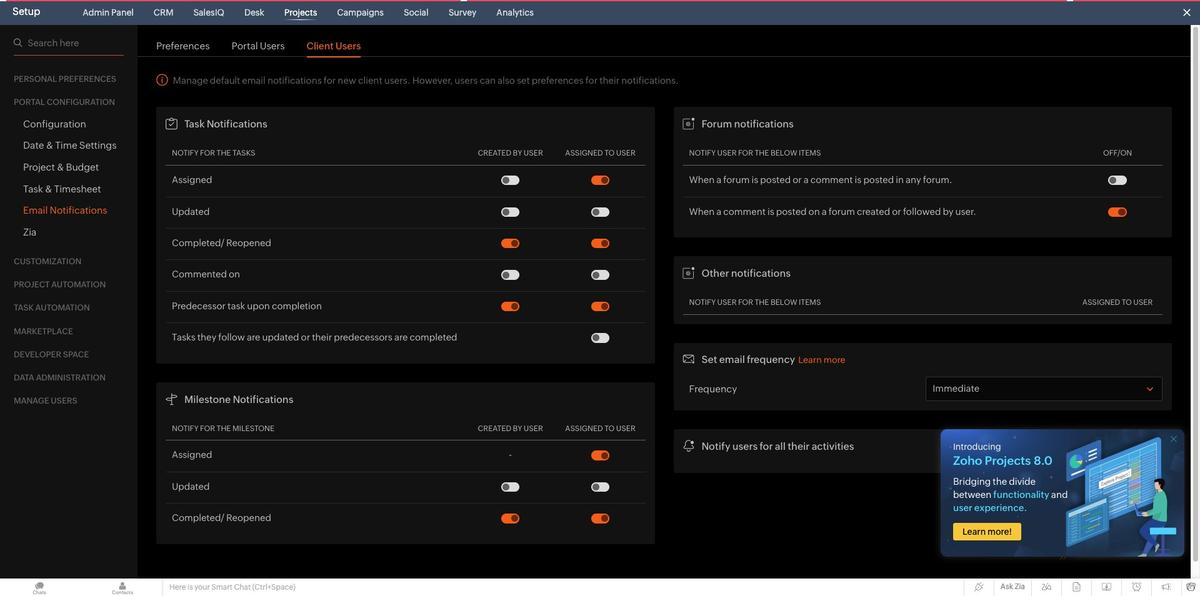 Task type: describe. For each thing, give the bounding box(es) containing it.
projects
[[284, 8, 317, 18]]

admin panel
[[83, 8, 134, 18]]

here is your smart chat (ctrl+space)
[[169, 583, 296, 592]]

survey link
[[444, 0, 482, 25]]

campaigns
[[337, 8, 384, 18]]

chat
[[234, 583, 251, 592]]

panel
[[111, 8, 134, 18]]

desk link
[[239, 0, 269, 25]]

chats image
[[0, 579, 79, 596]]

social
[[404, 8, 429, 18]]



Task type: vqa. For each thing, say whether or not it's contained in the screenshot.
Analytics
yes



Task type: locate. For each thing, give the bounding box(es) containing it.
here
[[169, 583, 186, 592]]

desk
[[244, 8, 264, 18]]

is
[[187, 583, 193, 592]]

analytics link
[[492, 0, 539, 25]]

campaigns link
[[332, 0, 389, 25]]

smart
[[212, 583, 233, 592]]

salesiq link
[[188, 0, 229, 25]]

social link
[[399, 0, 434, 25]]

survey
[[449, 8, 477, 18]]

ask zia
[[1001, 583, 1025, 591]]

(ctrl+space)
[[252, 583, 296, 592]]

analytics
[[497, 8, 534, 18]]

admin
[[83, 8, 110, 18]]

zia
[[1015, 583, 1025, 591]]

contacts image
[[83, 579, 162, 596]]

your
[[194, 583, 210, 592]]

ask
[[1001, 583, 1013, 591]]

crm link
[[149, 0, 178, 25]]

crm
[[154, 8, 173, 18]]

projects link
[[279, 0, 322, 25]]

admin panel link
[[78, 0, 139, 25]]

salesiq
[[193, 8, 224, 18]]

setup
[[13, 6, 40, 18]]



